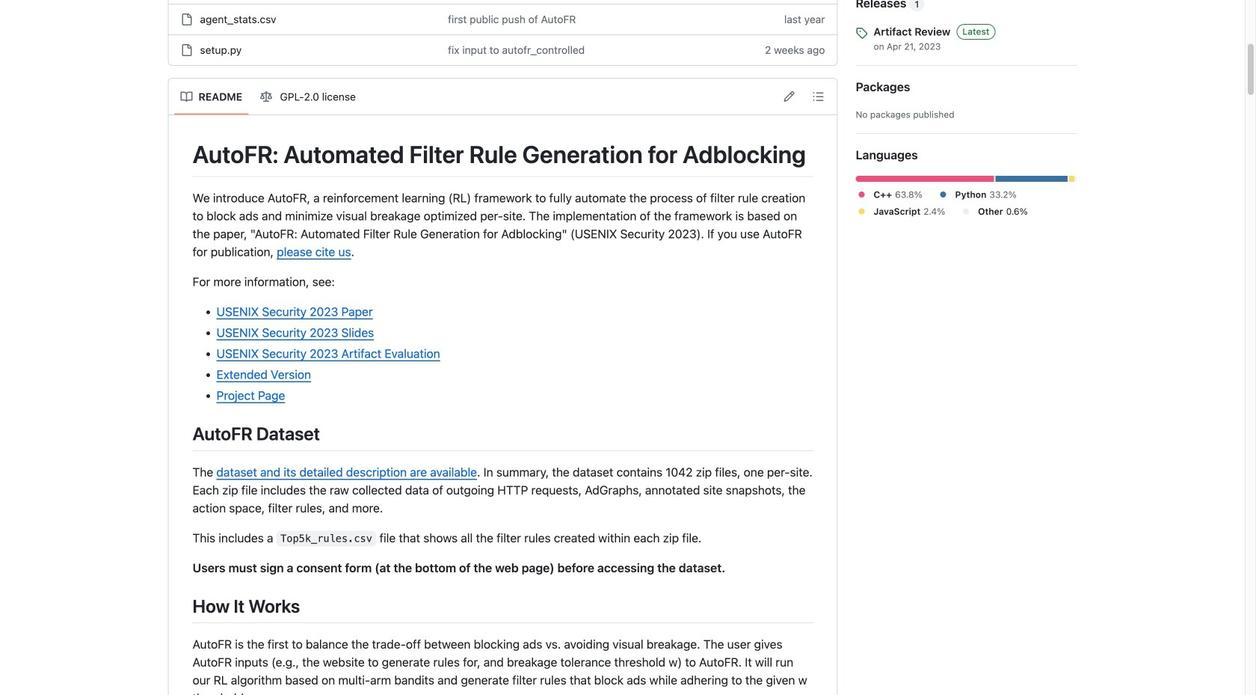 Task type: locate. For each thing, give the bounding box(es) containing it.
dot fill image
[[856, 205, 868, 217]]

0 horizontal spatial dot fill image
[[856, 189, 868, 200]]

list
[[175, 85, 364, 109]]

2 horizontal spatial dot fill image
[[961, 205, 973, 217]]

tag image
[[856, 27, 868, 39]]

c++ 63.8 image
[[856, 176, 995, 182]]

dot fill image
[[856, 189, 868, 200], [938, 189, 950, 200], [961, 205, 973, 217]]

javascript 2.4 image
[[1070, 176, 1075, 182]]

python 33.2 image
[[996, 176, 1068, 182]]



Task type: describe. For each thing, give the bounding box(es) containing it.
1 horizontal spatial dot fill image
[[938, 189, 950, 200]]

edit file image
[[784, 91, 796, 102]]

outline image
[[813, 91, 825, 102]]

law image
[[260, 91, 272, 103]]

book image
[[181, 91, 193, 103]]



Task type: vqa. For each thing, say whether or not it's contained in the screenshot.
JavaScript 2.4 icon
yes



